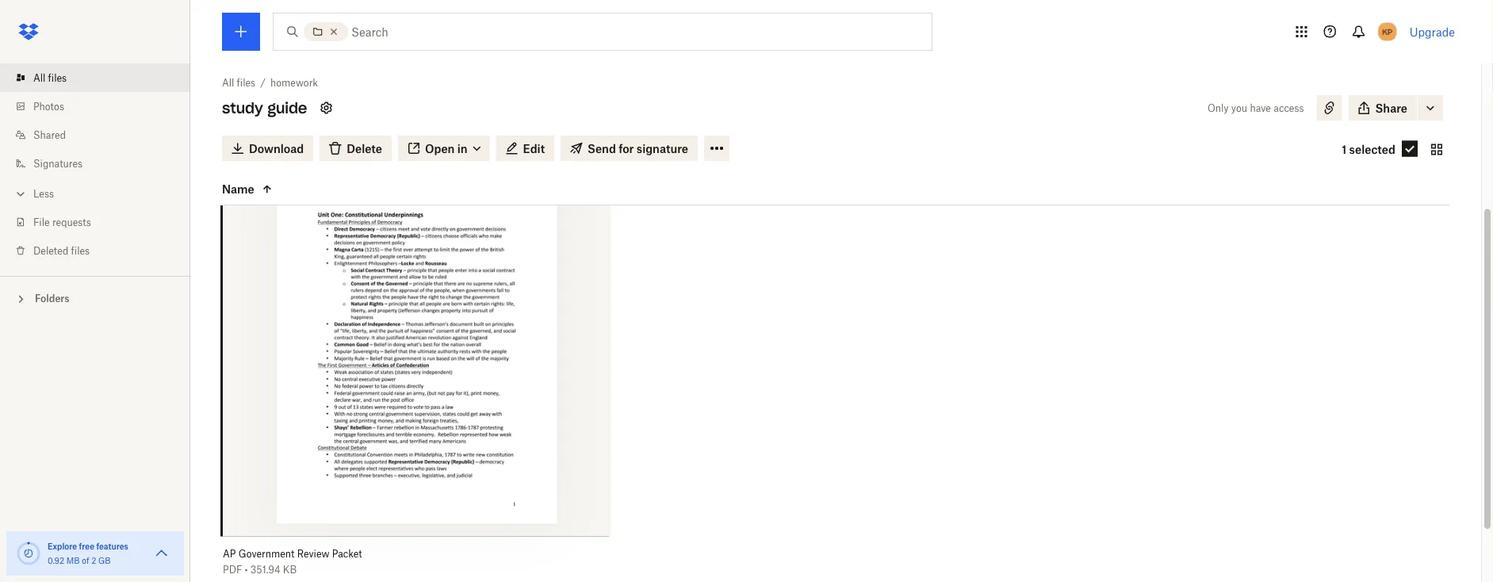 Task type: describe. For each thing, give the bounding box(es) containing it.
send for signature
[[588, 142, 689, 155]]

folder settings image
[[317, 98, 336, 117]]

delete button
[[320, 136, 392, 161]]

requests
[[52, 216, 91, 228]]

file requests
[[33, 216, 91, 228]]

send for signature button
[[561, 136, 698, 161]]

kp
[[1383, 27, 1393, 36]]

signature
[[637, 142, 689, 155]]

signatures
[[33, 157, 83, 169]]

guide
[[267, 99, 307, 117]]

1 horizontal spatial all files link
[[222, 75, 256, 90]]

for
[[619, 142, 634, 155]]

share
[[1376, 101, 1408, 115]]

mb
[[66, 556, 80, 566]]

files for all files / homework
[[237, 77, 256, 88]]

all files list item
[[0, 63, 190, 92]]

files for deleted files
[[71, 245, 90, 257]]

deleted files link
[[13, 236, 190, 265]]

explore
[[48, 541, 77, 551]]

edit button
[[496, 136, 555, 161]]

explore free features 0.92 mb of 2 gb
[[48, 541, 128, 566]]

1
[[1342, 143, 1347, 156]]

access
[[1274, 102, 1304, 114]]

0.92
[[48, 556, 64, 566]]

•
[[245, 564, 248, 576]]

folders
[[35, 293, 69, 305]]

homework
[[270, 77, 318, 88]]

dropbox image
[[13, 16, 44, 48]]

review
[[297, 548, 330, 560]]

folders button
[[0, 286, 190, 310]]

open in button
[[398, 136, 490, 161]]

open in
[[425, 142, 468, 155]]

1 selected
[[1342, 143, 1396, 156]]

ap government review packet button
[[223, 548, 576, 560]]

all for all files / homework
[[222, 77, 234, 88]]

of
[[82, 556, 89, 566]]

0 horizontal spatial all files link
[[13, 63, 190, 92]]

packet
[[332, 548, 362, 560]]

edit
[[523, 142, 545, 155]]

kp button
[[1375, 19, 1401, 44]]

download button
[[222, 136, 313, 161]]



Task type: vqa. For each thing, say whether or not it's contained in the screenshot.
All files All
yes



Task type: locate. For each thing, give the bounding box(es) containing it.
photos
[[33, 100, 64, 112]]

pdf
[[223, 564, 242, 576]]

all files
[[33, 72, 67, 84]]

all files link left the /
[[222, 75, 256, 90]]

open
[[425, 142, 455, 155]]

2
[[91, 556, 96, 566]]

0 horizontal spatial all
[[33, 72, 45, 84]]

you
[[1232, 102, 1248, 114]]

ap
[[223, 548, 236, 560]]

shared
[[33, 129, 66, 141]]

list containing all files
[[0, 54, 190, 276]]

Search in folder "study guide" text field
[[351, 23, 899, 40]]

deleted files
[[33, 245, 90, 257]]

delete
[[347, 142, 382, 155]]

files inside all files link
[[48, 72, 67, 84]]

share button
[[1349, 95, 1417, 121]]

all files link
[[13, 63, 190, 92], [222, 75, 256, 90]]

list
[[0, 54, 190, 276]]

name button
[[222, 180, 355, 199]]

in
[[457, 142, 468, 155]]

features
[[96, 541, 128, 551]]

files left the /
[[237, 77, 256, 88]]

study guide
[[222, 99, 307, 117]]

files inside deleted files link
[[71, 245, 90, 257]]

file requests link
[[13, 208, 190, 236]]

homework link
[[270, 75, 318, 90]]

government
[[239, 548, 295, 560]]

files
[[48, 72, 67, 84], [237, 77, 256, 88], [71, 245, 90, 257]]

1 horizontal spatial files
[[71, 245, 90, 257]]

shared link
[[13, 121, 190, 149]]

quota usage element
[[16, 541, 41, 566]]

file
[[33, 216, 50, 228]]

selected
[[1350, 143, 1396, 156]]

/
[[260, 77, 266, 88]]

upgrade
[[1410, 25, 1456, 38]]

all
[[33, 72, 45, 84], [222, 77, 234, 88]]

photos link
[[13, 92, 190, 121]]

deleted
[[33, 245, 68, 257]]

all inside list item
[[33, 72, 45, 84]]

signatures link
[[13, 149, 190, 178]]

free
[[79, 541, 94, 551]]

less image
[[13, 186, 29, 202]]

files right 'deleted'
[[71, 245, 90, 257]]

only
[[1208, 102, 1229, 114]]

all files link up shared link
[[13, 63, 190, 92]]

kb
[[283, 564, 297, 576]]

have
[[1250, 102, 1271, 114]]

files up photos at the top left of page
[[48, 72, 67, 84]]

only you have access
[[1208, 102, 1304, 114]]

all for all files
[[33, 72, 45, 84]]

send
[[588, 142, 616, 155]]

all up study on the left top of the page
[[222, 77, 234, 88]]

file, ap government review packet.pdf row
[[223, 148, 611, 582]]

files for all files
[[48, 72, 67, 84]]

download
[[249, 142, 304, 155]]

all files / homework
[[222, 77, 318, 88]]

0 horizontal spatial files
[[48, 72, 67, 84]]

upgrade link
[[1410, 25, 1456, 38]]

gb
[[98, 556, 111, 566]]

1 horizontal spatial all
[[222, 77, 234, 88]]

study
[[222, 99, 263, 117]]

less
[[33, 188, 54, 199]]

name
[[222, 182, 254, 196]]

ap government review packet pdf • 351.94 kb
[[223, 548, 362, 576]]

all up photos at the top left of page
[[33, 72, 45, 84]]

351.94
[[250, 564, 280, 576]]

2 horizontal spatial files
[[237, 77, 256, 88]]



